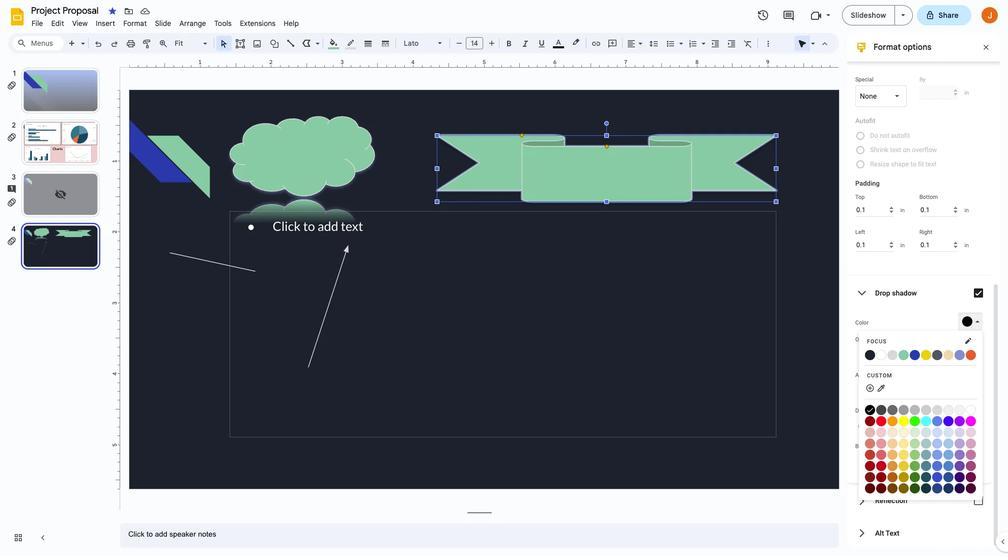 Task type: describe. For each thing, give the bounding box(es) containing it.
light red berry 2 cell
[[865, 438, 876, 449]]

light orange 2 cell
[[887, 438, 898, 449]]

dark cyan 3 image
[[921, 484, 931, 494]]

dark gray 2 image
[[899, 405, 909, 415]]

alt
[[875, 529, 884, 537]]

theme color #7890cd, close to light blue 1 image
[[955, 350, 965, 360]]

dark green 1 image
[[910, 461, 920, 471]]

light orange 3 image
[[887, 428, 898, 438]]

dark magenta 2 cell
[[966, 472, 977, 483]]

dark cornflower blue 1 cell
[[932, 461, 943, 471]]

menu bar inside menu bar banner
[[27, 13, 303, 30]]

dark green 1 cell
[[910, 461, 921, 471]]

shape image
[[269, 36, 280, 50]]

presentation options image
[[901, 14, 905, 16]]

red image
[[876, 416, 886, 427]]

fill color: light 2 #82c7a5, close to light cyan 1 image
[[328, 36, 339, 49]]

Right padding, measured in inches. Value must be between 0 and 2.1641 text field
[[920, 238, 958, 252]]

Special indent amount, measured in inches. Value must be between 0.01 and 2.0641 text field
[[920, 86, 958, 99]]

none
[[860, 92, 877, 100]]

dark purple 3 cell
[[955, 483, 965, 494]]

view menu item
[[68, 17, 92, 30]]

dark cyan 1 image
[[921, 461, 931, 471]]

tools menu item
[[210, 17, 236, 30]]

dark magenta 3 image
[[966, 484, 976, 494]]

theme color #f4d6ad, close to light orange 13 cell
[[943, 350, 954, 360]]

light orange 3 cell
[[887, 427, 898, 438]]

Do not autofit radio
[[855, 129, 985, 143]]

light cornflower blue 2 cell
[[932, 438, 943, 449]]

drop shadow tab
[[847, 276, 992, 311]]

bottom
[[920, 194, 938, 201]]

light purple 2 cell
[[955, 438, 965, 449]]

light cyan 2 cell
[[921, 438, 932, 449]]

Menus field
[[13, 36, 64, 50]]

light magenta 3 cell
[[966, 427, 977, 438]]

light cornflower blue 3 image
[[932, 428, 942, 438]]

line & paragraph spacing image
[[648, 36, 660, 50]]

dark orange 2 image
[[887, 473, 898, 483]]

cornflower blue image
[[932, 416, 942, 427]]

8 row from the top
[[865, 461, 977, 471]]

theme color #1b212c, close to dark gray 30 image
[[865, 350, 875, 360]]

light green 3 image
[[910, 428, 920, 438]]

insert menu item
[[92, 17, 119, 30]]

select line image
[[313, 37, 320, 40]]

light green 2 cell
[[910, 438, 921, 449]]

theme color light gray 1 cell
[[887, 350, 898, 360]]

border dash list. line dash: solid selected. option
[[380, 36, 391, 50]]

menu bar banner
[[0, 0, 1008, 557]]

light blue 1 cell
[[943, 450, 954, 460]]

format for format options
[[874, 42, 901, 52]]

light yellow 1 cell
[[899, 450, 909, 460]]

dark yellow 1 cell
[[899, 461, 909, 471]]

magenta image
[[966, 416, 976, 427]]

light magenta 2 cell
[[966, 438, 977, 449]]

light cyan 1 image
[[921, 450, 931, 460]]

dark purple 1 cell
[[955, 461, 965, 471]]

cornflower blue cell
[[932, 416, 943, 427]]

options
[[903, 42, 932, 52]]

to
[[911, 160, 917, 168]]

theme color #f15e22, close to dark orange 15 cell
[[966, 350, 977, 360]]

light magenta 2 image
[[966, 439, 976, 449]]

green image
[[910, 416, 920, 427]]

light yellow 1 image
[[899, 450, 909, 460]]

dark magenta 3 cell
[[966, 483, 977, 494]]

Font size text field
[[466, 37, 483, 49]]

alt text tab
[[847, 518, 992, 548]]

theme color #eece1a, close to dark yellow 1 image
[[921, 350, 931, 360]]

light magenta 1 image
[[966, 450, 976, 460]]

light blue 3 cell
[[943, 427, 954, 438]]

black image
[[865, 405, 875, 415]]

toggle reflection image
[[968, 491, 989, 511]]

do not autofit
[[870, 132, 910, 140]]

light red berry 1 cell
[[865, 450, 876, 460]]

blur radius slider
[[855, 450, 984, 474]]

shrink text on overflow
[[870, 146, 937, 154]]

white image
[[966, 405, 976, 415]]

light red berry 2 image
[[865, 439, 875, 449]]

black cell
[[865, 405, 876, 415]]

dark purple 3 image
[[955, 484, 965, 494]]

text
[[886, 529, 900, 537]]

dark red berry 2 cell
[[865, 472, 876, 483]]

light gray 1 cell
[[932, 405, 943, 415]]

light cyan 2 image
[[921, 439, 931, 449]]

dark orange 3 image
[[887, 484, 898, 494]]

light orange 2 image
[[887, 439, 898, 449]]

light yellow 3 image
[[899, 428, 909, 438]]

2 row from the top
[[865, 350, 977, 360]]

theme color #7890cd, close to light blue 1 cell
[[955, 350, 965, 360]]

format options
[[874, 42, 932, 52]]

auto fit type option group
[[855, 129, 985, 176]]

dark red 1 cell
[[876, 461, 887, 471]]

in for left
[[900, 242, 905, 249]]

help menu item
[[280, 17, 303, 30]]

light cyan 3 image
[[921, 428, 931, 438]]

share button
[[917, 5, 971, 25]]

custom
[[867, 373, 892, 379]]

red cell
[[876, 416, 887, 427]]

dark green 2 image
[[910, 473, 920, 483]]

theme color #0145ac, close to dark blue 2 image
[[910, 350, 920, 360]]

slide menu item
[[151, 17, 175, 30]]

light red 2 image
[[876, 439, 886, 449]]

dark blue 3 image
[[943, 484, 954, 494]]

Toggle reflection checkbox
[[968, 491, 989, 511]]

light orange 1 cell
[[887, 450, 898, 460]]

theme color light gray 1 image
[[887, 350, 898, 360]]

dark yellow 2 cell
[[899, 472, 909, 483]]

dark red berry 3 cell
[[865, 483, 876, 494]]

dark red 2 cell
[[876, 472, 887, 483]]

dark cornflower blue 1 image
[[932, 461, 942, 471]]

arrange
[[179, 19, 206, 28]]

dark magenta 1 cell
[[966, 461, 977, 471]]

on
[[903, 146, 910, 154]]

6 row from the top
[[865, 438, 977, 449]]

menu containing focus
[[859, 0, 983, 557]]

purple cell
[[955, 416, 965, 427]]

none option
[[860, 91, 877, 101]]

light magenta 1 cell
[[966, 450, 977, 460]]

file menu item
[[27, 17, 47, 30]]

light green 1 cell
[[910, 450, 921, 460]]

Shrink text on overflow radio
[[855, 143, 985, 157]]

by
[[920, 76, 926, 83]]

dark green 2 cell
[[910, 472, 921, 483]]

dark red 2 image
[[876, 473, 886, 483]]

fit
[[918, 160, 924, 168]]

light purple 1 cell
[[955, 450, 965, 460]]

tools
[[214, 19, 232, 28]]

light purple 2 image
[[955, 439, 965, 449]]

light blue 2 image
[[943, 439, 954, 449]]

light blue 3 image
[[943, 428, 954, 438]]

theme color #f15e22, close to dark orange 15 image
[[966, 350, 976, 360]]

light blue 1 image
[[943, 450, 954, 460]]

Star checkbox
[[105, 4, 120, 18]]

new slide with layout image
[[78, 37, 85, 40]]

Zoom field
[[172, 36, 212, 51]]

dark yellow 3 image
[[899, 484, 909, 494]]

dark red berry 1 image
[[865, 461, 875, 471]]

focus
[[867, 339, 887, 345]]

Top padding, measured in inches. Value must be between 0 and 0.5528 text field
[[855, 203, 894, 217]]

dark blue 2 cell
[[943, 472, 954, 483]]

dark red berry 1 cell
[[865, 461, 876, 471]]

dark gray 2 cell
[[899, 405, 909, 415]]

in for top
[[900, 207, 905, 214]]

theme color #4e5567, close to dark gray 3 cell
[[932, 350, 943, 360]]

in for by
[[965, 89, 969, 96]]

in for right
[[965, 242, 969, 249]]

light green 2 image
[[910, 439, 920, 449]]

dark orange 1 cell
[[887, 461, 898, 471]]

dark orange 1 image
[[887, 461, 898, 471]]

format for format
[[123, 19, 147, 28]]

dark cyan 2 cell
[[921, 472, 932, 483]]

blue image
[[943, 416, 954, 427]]

distance slider
[[855, 414, 984, 438]]

3 row from the top
[[865, 405, 977, 415]]

padding
[[855, 180, 880, 187]]

light cyan 1 cell
[[921, 450, 932, 460]]



Task type: vqa. For each thing, say whether or not it's contained in the screenshot.
Portfolio option
no



Task type: locate. For each thing, give the bounding box(es) containing it.
4 row from the top
[[865, 416, 977, 427]]

blue cell
[[943, 416, 954, 427]]

dark red berry 3 image
[[865, 484, 875, 494]]

overflow
[[912, 146, 937, 154]]

resize shape to fit text
[[870, 160, 937, 168]]

shape
[[891, 160, 909, 168]]

format inside format menu item
[[123, 19, 147, 28]]

live pointer settings image
[[809, 37, 815, 40]]

theme color #82c7a5, close to light cyan 1 cell
[[899, 350, 909, 360]]

light cornflower blue 1 image
[[932, 450, 942, 460]]

light orange 1 image
[[887, 450, 898, 460]]

theme color #82c7a5, close to light cyan 1 image
[[899, 350, 909, 360]]

in right right padding, measured in inches. value must be between 0 and 2.1641 text field
[[965, 242, 969, 249]]

light magenta 3 image
[[966, 428, 976, 438]]

Zoom text field
[[173, 36, 202, 50]]

in
[[965, 89, 969, 96], [900, 207, 905, 214], [965, 207, 969, 214], [900, 242, 905, 249], [965, 242, 969, 249]]

drop shadow
[[875, 289, 917, 297]]

menu bar containing file
[[27, 13, 303, 30]]

help
[[284, 19, 299, 28]]

light purple 1 image
[[955, 450, 965, 460]]

10 row from the top
[[865, 483, 977, 494]]

distance
[[855, 408, 877, 414]]

format left options
[[874, 42, 901, 52]]

dark cyan 3 cell
[[921, 483, 932, 494]]

0 horizontal spatial format
[[123, 19, 147, 28]]

1 horizontal spatial text
[[926, 160, 937, 168]]

share
[[939, 11, 959, 20]]

shrink
[[870, 146, 889, 154]]

alt text
[[875, 529, 900, 537]]

dark purple 1 image
[[955, 461, 965, 471]]

light red berry 1 image
[[865, 450, 875, 460]]

dark blue 1 image
[[943, 461, 954, 471]]

red berry image
[[865, 416, 875, 427]]

7 row from the top
[[865, 450, 977, 460]]

Toggle shadow checkbox
[[968, 283, 989, 303]]

blur
[[855, 443, 865, 450]]

mode and view toolbar
[[794, 33, 833, 53]]

slideshow
[[851, 11, 886, 20]]

dark gray 4 cell
[[876, 405, 887, 415]]

light gray 1 image
[[932, 405, 942, 415]]

dark cyan 2 image
[[921, 473, 931, 483]]

light cornflower blue 3 cell
[[932, 427, 943, 438]]

theme color white image
[[876, 350, 886, 360]]

theme color #4e5567, close to dark gray 3 image
[[932, 350, 942, 360]]

autofit
[[891, 132, 910, 140]]

red berry cell
[[865, 416, 876, 427]]

purple image
[[955, 416, 965, 427]]

1 vertical spatial text
[[926, 160, 937, 168]]

dark gray 3 cell
[[887, 405, 898, 415]]

reflection
[[875, 497, 908, 505]]

cyan cell
[[921, 416, 932, 427]]

green cell
[[910, 416, 921, 427]]

edit
[[51, 19, 64, 28]]

angle
[[855, 372, 870, 379]]

light red 2 cell
[[876, 438, 887, 449]]

dark blue 2 image
[[943, 473, 954, 483]]

insert
[[96, 19, 115, 28]]

border weight list. 1px selected. option
[[362, 36, 374, 50]]

border color: dark 2 light gray 1 image
[[345, 36, 357, 49]]

arrange menu item
[[175, 17, 210, 30]]

light red 1 image
[[876, 450, 886, 460]]

format menu item
[[119, 17, 151, 30]]

dark red 1 image
[[876, 461, 886, 471]]

yellow image
[[899, 416, 909, 427]]

main toolbar
[[63, 0, 776, 395]]

top
[[855, 194, 865, 201]]

drop
[[875, 289, 890, 297]]

in right bottom padding, measured in inches. value must be between 0 and 0.5528 text box
[[965, 207, 969, 214]]

dark orange 3 cell
[[887, 483, 898, 494]]

light red 3 cell
[[876, 427, 887, 438]]

light cornflower blue 2 image
[[932, 439, 942, 449]]

Left padding, measured in inches. Value must be between 0 and 2.1641 text field
[[855, 238, 894, 252]]

format options section
[[847, 0, 1000, 548]]

navigation inside format options application
[[0, 58, 112, 557]]

in for bottom
[[965, 207, 969, 214]]

gray image
[[921, 405, 931, 415]]

magenta cell
[[966, 416, 977, 427]]

color
[[855, 320, 869, 326]]

dark green 3 image
[[910, 484, 920, 494]]

do
[[870, 132, 878, 140]]

theme color #eece1a, close to dark yellow 1 cell
[[921, 350, 932, 360]]

dark yellow 3 cell
[[899, 483, 909, 494]]

light purple 3 cell
[[955, 427, 965, 438]]

light cyan 3 cell
[[921, 427, 932, 438]]

light blue 2 cell
[[943, 438, 954, 449]]

text
[[890, 146, 901, 154], [926, 160, 937, 168]]

dark gray 1 cell
[[910, 405, 921, 415]]

1 horizontal spatial format
[[874, 42, 901, 52]]

theme color #f4d6ad, close to light orange 13 image
[[943, 350, 954, 360]]

resize
[[870, 160, 890, 168]]

light yellow 2 image
[[899, 439, 909, 449]]

dark red 3 cell
[[876, 483, 887, 494]]

format inside format options section
[[874, 42, 901, 52]]

dark blue 1 cell
[[943, 461, 954, 471]]

dark red berry 2 image
[[865, 473, 875, 483]]

1 vertical spatial format
[[874, 42, 901, 52]]

dark magenta 1 image
[[966, 461, 976, 471]]

dark orange 2 cell
[[887, 472, 898, 483]]

light green 1 image
[[910, 450, 920, 460]]

0 horizontal spatial text
[[890, 146, 901, 154]]

orange cell
[[887, 416, 898, 427]]

format options application
[[0, 0, 1008, 557]]

custom button
[[865, 370, 977, 382]]

light gray 3 image
[[955, 405, 965, 415]]

blur radius
[[855, 443, 884, 450]]

text color image
[[553, 36, 564, 48]]

navigation
[[0, 58, 112, 557]]

light gray 3 cell
[[955, 405, 965, 415]]

right
[[920, 229, 932, 236]]

in right left padding, measured in inches. value must be between 0 and 2.1641 text field
[[900, 242, 905, 249]]

light yellow 3 cell
[[899, 427, 909, 438]]

dark cornflower blue 3 cell
[[932, 483, 943, 494]]

0 vertical spatial format
[[123, 19, 147, 28]]

0 vertical spatial text
[[890, 146, 901, 154]]

light red 1 cell
[[876, 450, 887, 460]]

light gray 2 image
[[943, 405, 954, 415]]

shadow
[[892, 289, 917, 297]]

dark red 3 image
[[876, 484, 886, 494]]

theme color #1b212c, close to dark gray 30 cell
[[865, 350, 876, 360]]

dark gray 3 image
[[887, 405, 898, 415]]

orange image
[[887, 416, 898, 427]]

extensions
[[240, 19, 276, 28]]

opacity slider
[[855, 343, 984, 367]]

dark gray 4 image
[[876, 405, 886, 415]]

Rename text field
[[27, 4, 104, 16]]

left
[[855, 229, 865, 236]]

Resize shape to fit text radio
[[855, 157, 985, 172]]

9 row from the top
[[865, 472, 977, 483]]

opacity
[[855, 337, 874, 343]]

text left on
[[890, 146, 901, 154]]

reflection tab
[[847, 484, 992, 518]]

in right special indent amount, measured in inches. value must be between 0.01 and 2.0641 text field
[[965, 89, 969, 96]]

text inside option
[[926, 160, 937, 168]]

highlight color image
[[570, 36, 581, 48]]

dark yellow 2 image
[[899, 473, 909, 483]]

Font size field
[[466, 37, 487, 52]]

dark cyan 1 cell
[[921, 461, 932, 471]]

dark magenta 2 image
[[966, 473, 976, 483]]

dark cornflower blue 2 image
[[932, 473, 942, 483]]

light cornflower blue 1 cell
[[932, 450, 943, 460]]

light yellow 2 cell
[[899, 438, 909, 449]]

format
[[123, 19, 147, 28], [874, 42, 901, 52]]

dark gray 1 image
[[910, 405, 920, 415]]

slideshow button
[[842, 5, 895, 25]]

radius
[[867, 443, 884, 450]]

dark purple 2 image
[[955, 473, 965, 483]]

lato
[[404, 39, 419, 48]]

slide
[[155, 19, 171, 28]]

dark yellow 1 image
[[899, 461, 909, 471]]

autofit
[[855, 117, 875, 125]]

dark blue 3 cell
[[943, 483, 954, 494]]

text inside radio
[[890, 146, 901, 154]]

menu
[[859, 0, 983, 557]]

dark purple 2 cell
[[955, 472, 965, 483]]

format left the slide
[[123, 19, 147, 28]]

cyan image
[[921, 416, 931, 427]]

theme color #0145ac, close to dark blue 2 cell
[[910, 350, 921, 360]]

not
[[880, 132, 890, 140]]

text right fit
[[926, 160, 937, 168]]

extensions menu item
[[236, 17, 280, 30]]

file
[[32, 19, 43, 28]]

light red berry 3 image
[[865, 428, 875, 438]]

special
[[855, 76, 874, 83]]

row
[[865, 0, 919, 557], [865, 350, 977, 360], [865, 405, 977, 415], [865, 416, 977, 427], [865, 427, 977, 438], [865, 438, 977, 449], [865, 450, 977, 460], [865, 461, 977, 471], [865, 472, 977, 483], [865, 483, 977, 494]]

light green 3 cell
[[910, 427, 921, 438]]

Bottom padding, measured in inches. Value must be between 0 and 0.5528 text field
[[920, 203, 958, 217]]

in right top padding, measured in inches. value must be between 0 and 0.5528 'text field'
[[900, 207, 905, 214]]

yellow cell
[[899, 416, 909, 427]]

dark cornflower blue 3 image
[[932, 484, 942, 494]]

light gray 2 cell
[[943, 405, 954, 415]]

1 row from the top
[[865, 0, 919, 557]]

dark green 3 cell
[[910, 483, 921, 494]]

light red 3 image
[[876, 428, 886, 438]]

font list. lato selected. option
[[404, 36, 432, 50]]

view
[[72, 19, 88, 28]]

insert image image
[[251, 36, 263, 50]]

5 row from the top
[[865, 427, 977, 438]]

gray cell
[[921, 405, 932, 415]]

light red berry 3 cell
[[865, 427, 876, 438]]

light purple 3 image
[[955, 428, 965, 438]]



